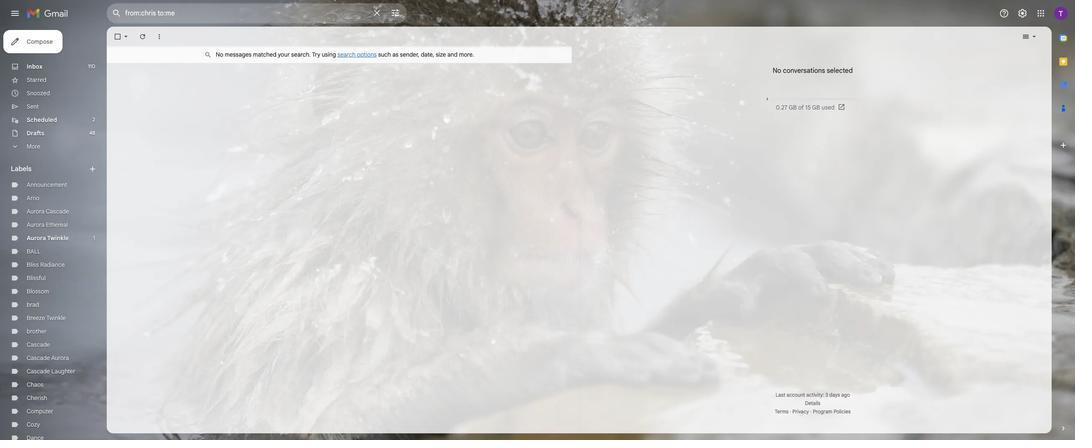 Task type: locate. For each thing, give the bounding box(es) containing it.
conversations
[[783, 67, 825, 75]]

0 horizontal spatial gb
[[789, 104, 797, 111]]

·
[[790, 409, 791, 415], [810, 409, 812, 415]]

cascade down cascade link
[[27, 355, 50, 362]]

brother link
[[27, 328, 47, 336]]

gb left the of
[[789, 104, 797, 111]]

2
[[92, 117, 95, 123]]

0.27
[[776, 104, 787, 111]]

1 horizontal spatial ·
[[810, 409, 812, 415]]

last account activity: 3 days ago details terms · privacy · program policies
[[775, 392, 851, 415]]

aurora ethereal link
[[27, 221, 68, 229]]

labels heading
[[11, 165, 88, 173]]

None checkbox
[[113, 33, 122, 41]]

of
[[798, 104, 804, 111]]

1 vertical spatial twinkle
[[46, 315, 66, 322]]

gb right 15
[[812, 104, 820, 111]]

program
[[813, 409, 832, 415]]

toggle split pane mode image
[[1022, 33, 1030, 41]]

inbox link
[[27, 63, 43, 70]]

ethereal
[[46, 221, 68, 229]]

aurora up aurora twinkle
[[27, 221, 44, 229]]

· down details link
[[810, 409, 812, 415]]

and
[[447, 51, 458, 58]]

arno
[[27, 195, 39, 202]]

aurora down arno link
[[27, 208, 44, 216]]

twinkle for breeze twinkle
[[46, 315, 66, 322]]

none checkbox inside no conversations selected main content
[[113, 33, 122, 41]]

gmail image
[[27, 5, 72, 22]]

cascade up chaos 'link'
[[27, 368, 50, 376]]

no conversations selected main content
[[107, 27, 1052, 434]]

no conversations selected
[[773, 67, 853, 75]]

1
[[93, 235, 95, 241]]

scheduled link
[[27, 116, 57, 124]]

cascade up ethereal
[[46, 208, 69, 216]]

snoozed link
[[27, 90, 50, 97]]

twinkle
[[47, 235, 69, 242], [46, 315, 66, 322]]

used
[[822, 104, 835, 111]]

announcement
[[27, 181, 67, 189]]

1 horizontal spatial gb
[[812, 104, 820, 111]]

arno link
[[27, 195, 39, 202]]

no for no messages matched your search. try using search options such as sender, date, size and more.
[[216, 51, 223, 58]]

aurora for aurora cascade
[[27, 208, 44, 216]]

privacy link
[[792, 409, 809, 415]]

drafts
[[27, 130, 44, 137]]

cozy
[[27, 422, 40, 429]]

1 gb from the left
[[789, 104, 797, 111]]

bliss
[[27, 261, 39, 269]]

· right terms link
[[790, 409, 791, 415]]

selected
[[827, 67, 853, 75]]

ball
[[27, 248, 41, 256]]

1 horizontal spatial no
[[773, 67, 781, 75]]

blossom
[[27, 288, 49, 296]]

no left conversations at the top right of page
[[773, 67, 781, 75]]

aurora for aurora twinkle
[[27, 235, 46, 242]]

follow link to manage storage image
[[838, 103, 846, 112]]

your
[[278, 51, 290, 58]]

options
[[357, 51, 377, 58]]

more button
[[0, 140, 100, 153]]

3
[[825, 392, 828, 399]]

date,
[[421, 51, 434, 58]]

compose
[[27, 38, 53, 45]]

aurora ethereal
[[27, 221, 68, 229]]

1 vertical spatial no
[[773, 67, 781, 75]]

inbox
[[27, 63, 43, 70]]

0 vertical spatial twinkle
[[47, 235, 69, 242]]

twinkle down ethereal
[[47, 235, 69, 242]]

breeze twinkle link
[[27, 315, 66, 322]]

0 horizontal spatial ·
[[790, 409, 791, 415]]

None search field
[[107, 3, 407, 23]]

terms link
[[775, 409, 789, 415]]

aurora up laughter
[[51, 355, 69, 362]]

blissful
[[27, 275, 46, 282]]

sent
[[27, 103, 39, 111]]

using
[[322, 51, 336, 58]]

cascade down the brother
[[27, 342, 50, 349]]

computer link
[[27, 408, 53, 416]]

program policies link
[[813, 409, 851, 415]]

privacy
[[792, 409, 809, 415]]

activity:
[[806, 392, 824, 399]]

0 horizontal spatial no
[[216, 51, 223, 58]]

aurora up ball link
[[27, 235, 46, 242]]

twinkle right breeze
[[46, 315, 66, 322]]

blossom link
[[27, 288, 49, 296]]

cascade for cascade laughter
[[27, 368, 50, 376]]

such
[[378, 51, 391, 58]]

cozy link
[[27, 422, 40, 429]]

cascade
[[46, 208, 69, 216], [27, 342, 50, 349], [27, 355, 50, 362], [27, 368, 50, 376]]

no left messages
[[216, 51, 223, 58]]

tab list
[[1052, 27, 1075, 411]]

aurora for aurora ethereal
[[27, 221, 44, 229]]

0 vertical spatial no
[[216, 51, 223, 58]]

no
[[216, 51, 223, 58], [773, 67, 781, 75]]

aurora cascade link
[[27, 208, 69, 216]]

try
[[312, 51, 320, 58]]

1 · from the left
[[790, 409, 791, 415]]

search.
[[291, 51, 311, 58]]

cascade laughter link
[[27, 368, 75, 376]]

cascade laughter
[[27, 368, 75, 376]]

no for no conversations selected
[[773, 67, 781, 75]]



Task type: vqa. For each thing, say whether or not it's contained in the screenshot.
"using"
yes



Task type: describe. For each thing, give the bounding box(es) containing it.
aurora twinkle
[[27, 235, 69, 242]]

cascade aurora link
[[27, 355, 69, 362]]

twinkle for aurora twinkle
[[47, 235, 69, 242]]

sender,
[[400, 51, 419, 58]]

scheduled
[[27, 116, 57, 124]]

search
[[337, 51, 356, 58]]

brad
[[27, 301, 39, 309]]

details link
[[805, 401, 820, 407]]

search mail image
[[109, 6, 124, 21]]

laughter
[[51, 368, 75, 376]]

main menu image
[[10, 8, 20, 18]]

bliss radiance
[[27, 261, 65, 269]]

brad link
[[27, 301, 39, 309]]

Search mail text field
[[125, 9, 367, 18]]

compose button
[[3, 30, 63, 53]]

chaos
[[27, 382, 44, 389]]

search options link
[[337, 51, 377, 58]]

0.27 gb of 15 gb used
[[776, 104, 835, 111]]

110
[[88, 63, 95, 70]]

breeze twinkle
[[27, 315, 66, 322]]

more
[[27, 143, 40, 151]]

chaos link
[[27, 382, 44, 389]]

last
[[776, 392, 785, 399]]

announcement link
[[27, 181, 67, 189]]

advanced search options image
[[387, 5, 404, 21]]

cascade for cascade aurora
[[27, 355, 50, 362]]

details
[[805, 401, 820, 407]]

size
[[436, 51, 446, 58]]

messages
[[225, 51, 252, 58]]

account
[[787, 392, 805, 399]]

48
[[89, 130, 95, 136]]

starred link
[[27, 76, 46, 84]]

ago
[[841, 392, 850, 399]]

computer
[[27, 408, 53, 416]]

labels
[[11, 165, 32, 173]]

settings image
[[1018, 8, 1028, 18]]

clear search image
[[369, 5, 385, 21]]

breeze
[[27, 315, 45, 322]]

15
[[805, 104, 811, 111]]

ball link
[[27, 248, 41, 256]]

more image
[[155, 33, 163, 41]]

starred
[[27, 76, 46, 84]]

days
[[829, 392, 840, 399]]

blissful link
[[27, 275, 46, 282]]

aurora twinkle link
[[27, 235, 69, 242]]

cascade for cascade link
[[27, 342, 50, 349]]

refresh image
[[138, 33, 147, 41]]

cherish
[[27, 395, 47, 402]]

support image
[[999, 8, 1009, 18]]

sent link
[[27, 103, 39, 111]]

bliss radiance link
[[27, 261, 65, 269]]

radiance
[[40, 261, 65, 269]]

2 · from the left
[[810, 409, 812, 415]]

no messages matched your search. try using search options such as sender, date, size and more.
[[216, 51, 474, 58]]

2 gb from the left
[[812, 104, 820, 111]]

terms
[[775, 409, 789, 415]]

aurora cascade
[[27, 208, 69, 216]]

policies
[[834, 409, 851, 415]]

drafts link
[[27, 130, 44, 137]]

labels navigation
[[0, 27, 107, 441]]

matched
[[253, 51, 276, 58]]

snoozed
[[27, 90, 50, 97]]

cascade aurora
[[27, 355, 69, 362]]

cascade link
[[27, 342, 50, 349]]

brother
[[27, 328, 47, 336]]

cherish link
[[27, 395, 47, 402]]

more.
[[459, 51, 474, 58]]

as
[[392, 51, 398, 58]]



